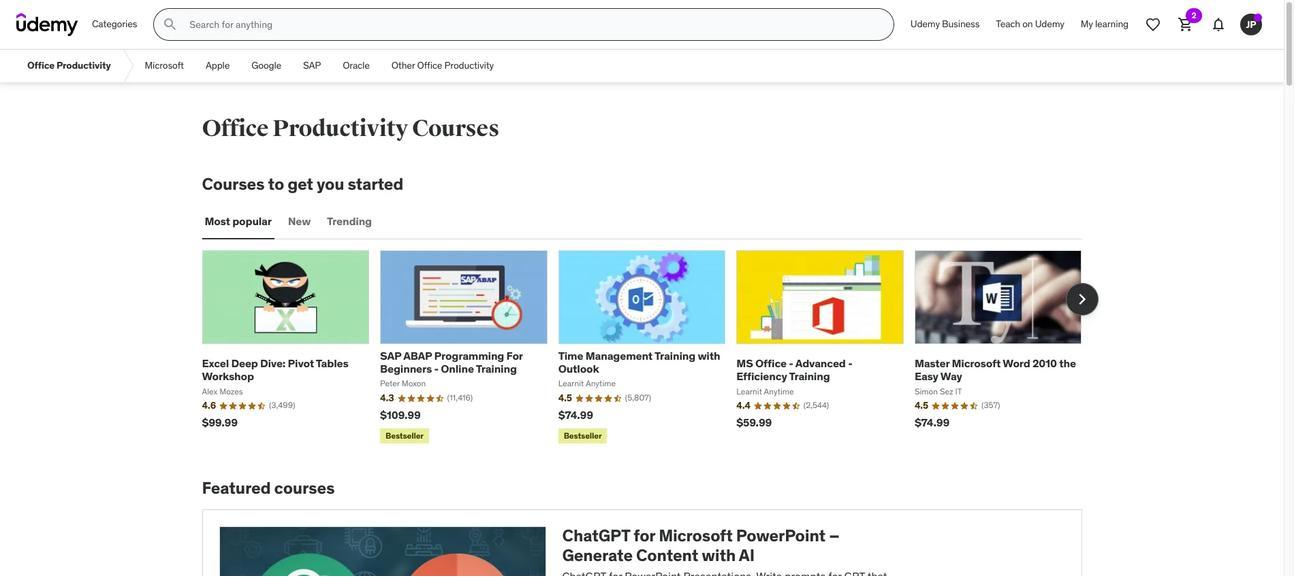 Task type: locate. For each thing, give the bounding box(es) containing it.
training inside ms office - advanced - efficiency training
[[789, 370, 830, 384]]

dive:
[[260, 357, 285, 371]]

ms office - advanced - efficiency training link
[[736, 357, 852, 384]]

0 horizontal spatial udemy
[[911, 18, 940, 30]]

jp
[[1246, 18, 1256, 30]]

productivity
[[56, 59, 111, 72], [444, 59, 494, 72], [272, 114, 408, 143]]

office inside ms office - advanced - efficiency training
[[755, 357, 787, 371]]

1 vertical spatial courses
[[202, 174, 265, 195]]

most popular
[[205, 215, 272, 228]]

shopping cart with 2 items image
[[1178, 16, 1194, 33]]

Search for anything text field
[[187, 13, 877, 36]]

time management training with outlook link
[[558, 349, 720, 376]]

training right online
[[476, 362, 517, 376]]

2 horizontal spatial microsoft
[[952, 357, 1001, 371]]

udemy business link
[[902, 8, 988, 41]]

office right other
[[417, 59, 442, 72]]

0 horizontal spatial sap
[[303, 59, 321, 72]]

started
[[348, 174, 403, 195]]

2 horizontal spatial training
[[789, 370, 830, 384]]

0 horizontal spatial productivity
[[56, 59, 111, 72]]

with
[[698, 349, 720, 363], [702, 545, 736, 567]]

excel
[[202, 357, 229, 371]]

courses up most popular
[[202, 174, 265, 195]]

with left ms
[[698, 349, 720, 363]]

on
[[1022, 18, 1033, 30]]

trending
[[327, 215, 372, 228]]

new
[[288, 215, 311, 228]]

next image
[[1071, 289, 1093, 311]]

courses to get you started
[[202, 174, 403, 195]]

–
[[829, 526, 839, 547]]

0 horizontal spatial -
[[434, 362, 439, 376]]

1 vertical spatial with
[[702, 545, 736, 567]]

2010
[[1032, 357, 1057, 371]]

-
[[789, 357, 793, 371], [848, 357, 852, 371], [434, 362, 439, 376]]

master
[[915, 357, 950, 371]]

udemy left business
[[911, 18, 940, 30]]

0 vertical spatial courses
[[412, 114, 499, 143]]

2 vertical spatial microsoft
[[659, 526, 733, 547]]

online
[[441, 362, 474, 376]]

1 udemy from the left
[[911, 18, 940, 30]]

google
[[251, 59, 281, 72]]

1 horizontal spatial training
[[655, 349, 695, 363]]

sap left oracle
[[303, 59, 321, 72]]

1 horizontal spatial courses
[[412, 114, 499, 143]]

carousel element
[[202, 251, 1098, 447]]

training right efficiency
[[789, 370, 830, 384]]

oracle
[[343, 59, 370, 72]]

productivity right other
[[444, 59, 494, 72]]

generate
[[562, 545, 633, 567]]

sap left 'abap'
[[380, 349, 401, 363]]

chatgpt
[[562, 526, 630, 547]]

0 horizontal spatial courses
[[202, 174, 265, 195]]

1 horizontal spatial sap
[[380, 349, 401, 363]]

sap
[[303, 59, 321, 72], [380, 349, 401, 363]]

workshop
[[202, 370, 254, 384]]

- left "advanced"
[[789, 357, 793, 371]]

0 vertical spatial with
[[698, 349, 720, 363]]

for
[[506, 349, 523, 363]]

courses down other office productivity link
[[412, 114, 499, 143]]

microsoft inside chatgpt for microsoft powerpoint – generate content with ai
[[659, 526, 733, 547]]

office
[[27, 59, 55, 72], [417, 59, 442, 72], [202, 114, 268, 143], [755, 357, 787, 371]]

microsoft left word
[[952, 357, 1001, 371]]

udemy right on
[[1035, 18, 1064, 30]]

notifications image
[[1210, 16, 1227, 33]]

1 vertical spatial sap
[[380, 349, 401, 363]]

0 horizontal spatial microsoft
[[145, 59, 184, 72]]

- left online
[[434, 362, 439, 376]]

office right ms
[[755, 357, 787, 371]]

wishlist image
[[1145, 16, 1161, 33]]

new button
[[285, 206, 313, 238]]

1 horizontal spatial productivity
[[272, 114, 408, 143]]

word
[[1003, 357, 1030, 371]]

categories button
[[84, 8, 145, 41]]

udemy
[[911, 18, 940, 30], [1035, 18, 1064, 30]]

deep
[[231, 357, 258, 371]]

training
[[655, 349, 695, 363], [476, 362, 517, 376], [789, 370, 830, 384]]

microsoft
[[145, 59, 184, 72], [952, 357, 1001, 371], [659, 526, 733, 547]]

0 horizontal spatial training
[[476, 362, 517, 376]]

sap for sap abap programming for beginners - online training
[[380, 349, 401, 363]]

2 link
[[1169, 8, 1202, 41]]

business
[[942, 18, 980, 30]]

productivity up you on the left of page
[[272, 114, 408, 143]]

courses
[[412, 114, 499, 143], [202, 174, 265, 195]]

featured courses
[[202, 478, 335, 499]]

management
[[586, 349, 653, 363]]

most popular button
[[202, 206, 274, 238]]

apple
[[206, 59, 230, 72]]

0 vertical spatial sap
[[303, 59, 321, 72]]

1 horizontal spatial udemy
[[1035, 18, 1064, 30]]

teach on udemy link
[[988, 8, 1073, 41]]

sap abap programming for beginners - online training
[[380, 349, 523, 376]]

office down udemy image
[[27, 59, 55, 72]]

- right "advanced"
[[848, 357, 852, 371]]

oracle link
[[332, 50, 381, 82]]

training right management
[[655, 349, 695, 363]]

master microsoft word 2010 the easy way
[[915, 357, 1076, 384]]

microsoft inside master microsoft word 2010 the easy way
[[952, 357, 1001, 371]]

master microsoft word 2010 the easy way link
[[915, 357, 1076, 384]]

1 horizontal spatial microsoft
[[659, 526, 733, 547]]

sap inside sap abap programming for beginners - online training
[[380, 349, 401, 363]]

productivity left arrow pointing to subcategory menu links image
[[56, 59, 111, 72]]

other office productivity link
[[381, 50, 505, 82]]

2 horizontal spatial productivity
[[444, 59, 494, 72]]

microsoft right arrow pointing to subcategory menu links image
[[145, 59, 184, 72]]

time management training with outlook
[[558, 349, 720, 376]]

popular
[[232, 215, 272, 228]]

productivity for office productivity courses
[[272, 114, 408, 143]]

excel deep dive: pivot tables workshop link
[[202, 357, 348, 384]]

abap
[[403, 349, 432, 363]]

with left ai in the bottom right of the page
[[702, 545, 736, 567]]

ms
[[736, 357, 753, 371]]

0 vertical spatial microsoft
[[145, 59, 184, 72]]

microsoft right for
[[659, 526, 733, 547]]

1 vertical spatial microsoft
[[952, 357, 1001, 371]]

microsoft link
[[134, 50, 195, 82]]



Task type: vqa. For each thing, say whether or not it's contained in the screenshot.
bottom Microsoft
yes



Task type: describe. For each thing, give the bounding box(es) containing it.
efficiency
[[736, 370, 787, 384]]

other office productivity
[[391, 59, 494, 72]]

- inside sap abap programming for beginners - online training
[[434, 362, 439, 376]]

productivity for office productivity
[[56, 59, 111, 72]]

trending button
[[324, 206, 375, 238]]

submit search image
[[162, 16, 179, 33]]

way
[[940, 370, 962, 384]]

teach on udemy
[[996, 18, 1064, 30]]

featured
[[202, 478, 271, 499]]

office down apple link
[[202, 114, 268, 143]]

time
[[558, 349, 583, 363]]

sap for sap
[[303, 59, 321, 72]]

easy
[[915, 370, 938, 384]]

2 udemy from the left
[[1035, 18, 1064, 30]]

pivot
[[288, 357, 314, 371]]

programming
[[434, 349, 504, 363]]

office productivity link
[[16, 50, 122, 82]]

tables
[[316, 357, 348, 371]]

for
[[634, 526, 655, 547]]

udemy business
[[911, 18, 980, 30]]

office productivity
[[27, 59, 111, 72]]

outlook
[[558, 362, 599, 376]]

excel deep dive: pivot tables workshop
[[202, 357, 348, 384]]

training inside time management training with outlook
[[655, 349, 695, 363]]

get
[[288, 174, 313, 195]]

courses
[[274, 478, 335, 499]]

sap abap programming for beginners - online training link
[[380, 349, 523, 376]]

with inside time management training with outlook
[[698, 349, 720, 363]]

ai
[[739, 545, 755, 567]]

2 horizontal spatial -
[[848, 357, 852, 371]]

advanced
[[795, 357, 846, 371]]

you have alerts image
[[1254, 14, 1262, 22]]

content
[[636, 545, 698, 567]]

ms office - advanced - efficiency training
[[736, 357, 852, 384]]

my learning
[[1081, 18, 1129, 30]]

powerpoint
[[736, 526, 825, 547]]

arrow pointing to subcategory menu links image
[[122, 50, 134, 82]]

sap link
[[292, 50, 332, 82]]

chatgpt for microsoft powerpoint – generate content with ai link
[[202, 510, 1082, 577]]

chatgpt for microsoft powerpoint – generate content with ai
[[562, 526, 839, 567]]

udemy image
[[16, 13, 78, 36]]

to
[[268, 174, 284, 195]]

training inside sap abap programming for beginners - online training
[[476, 362, 517, 376]]

with inside chatgpt for microsoft powerpoint – generate content with ai
[[702, 545, 736, 567]]

you
[[317, 174, 344, 195]]

my learning link
[[1073, 8, 1137, 41]]

apple link
[[195, 50, 241, 82]]

google link
[[241, 50, 292, 82]]

learning
[[1095, 18, 1129, 30]]

1 horizontal spatial -
[[789, 357, 793, 371]]

other
[[391, 59, 415, 72]]

most
[[205, 215, 230, 228]]

beginners
[[380, 362, 432, 376]]

2
[[1192, 10, 1196, 20]]

the
[[1059, 357, 1076, 371]]

my
[[1081, 18, 1093, 30]]

teach
[[996, 18, 1020, 30]]

jp link
[[1235, 8, 1267, 41]]

categories
[[92, 18, 137, 30]]

office productivity courses
[[202, 114, 499, 143]]



